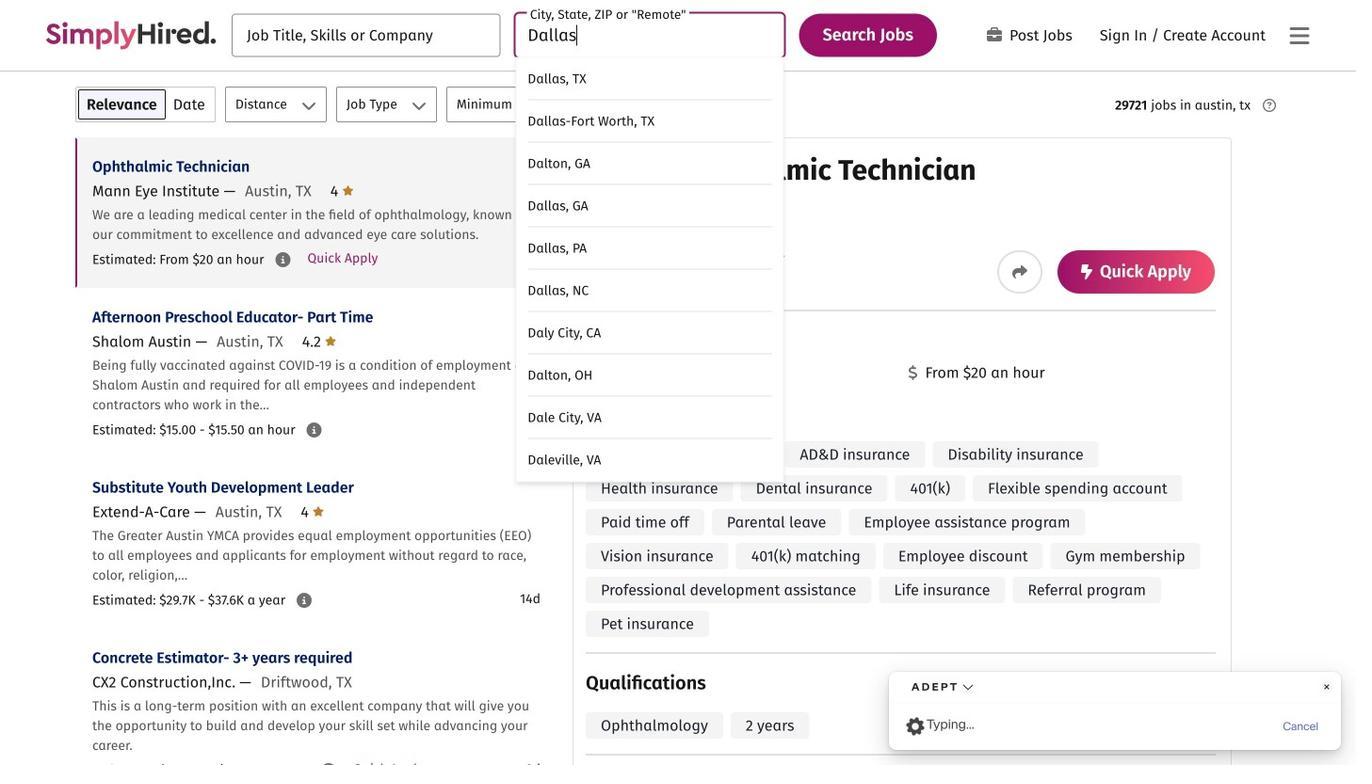 Task type: describe. For each thing, give the bounding box(es) containing it.
4.2 out of 5 stars element
[[302, 333, 337, 351]]

0 vertical spatial job salary disclaimer image
[[307, 423, 322, 438]]

company logo for mann eye institute image
[[590, 155, 665, 230]]

5 option from the top
[[517, 228, 783, 270]]

3 option from the top
[[517, 143, 783, 185]]

4 out of 5 stars element for topmost job salary disclaimer image
[[330, 182, 354, 200]]

7 option from the top
[[517, 312, 783, 355]]

10 option from the top
[[517, 439, 783, 482]]

4 option from the top
[[517, 185, 783, 228]]

briefcase image
[[586, 366, 601, 381]]

4 out of 5 stars element for bottommost job salary disclaimer image
[[301, 504, 324, 521]]

simplyhired logo image
[[45, 21, 217, 49]]

1 vertical spatial job salary disclaimer image
[[297, 594, 312, 609]]

location dot image
[[589, 277, 600, 292]]



Task type: vqa. For each thing, say whether or not it's contained in the screenshot.
rightmost 4 out of 5 stars element
yes



Task type: locate. For each thing, give the bounding box(es) containing it.
0 horizontal spatial job salary disclaimer image
[[276, 252, 291, 268]]

4 out of 5 stars element inside ophthalmic technician element
[[735, 247, 786, 265]]

job salary disclaimer image
[[307, 423, 322, 438], [321, 764, 336, 766]]

0 vertical spatial 4 out of 5 stars element
[[330, 182, 354, 200]]

1 vertical spatial job salary disclaimer image
[[321, 764, 336, 766]]

1 horizontal spatial 4 out of 5 stars element
[[330, 182, 354, 200]]

star image
[[342, 183, 354, 198], [773, 252, 786, 263], [325, 334, 337, 349], [313, 504, 324, 520]]

0 horizontal spatial 4 out of 5 stars element
[[301, 504, 324, 521]]

ophthalmic technician element
[[573, 138, 1232, 766]]

2 option from the top
[[517, 100, 783, 143]]

sponsored jobs disclaimer image
[[1263, 99, 1277, 112]]

bolt lightning image
[[1082, 265, 1093, 280]]

9 option from the top
[[517, 397, 783, 439]]

8 option from the top
[[517, 355, 783, 397]]

2 vertical spatial 4 out of 5 stars element
[[301, 504, 324, 521]]

0 vertical spatial job salary disclaimer image
[[276, 252, 291, 268]]

list
[[75, 138, 558, 766]]

1 horizontal spatial job salary disclaimer image
[[297, 594, 312, 609]]

1 vertical spatial 4 out of 5 stars element
[[735, 247, 786, 265]]

option
[[517, 58, 783, 100], [517, 100, 783, 143], [517, 143, 783, 185], [517, 185, 783, 228], [517, 228, 783, 270], [517, 270, 783, 312], [517, 312, 783, 355], [517, 355, 783, 397], [517, 397, 783, 439], [517, 439, 783, 482]]

share this job image
[[1013, 265, 1028, 280]]

2 horizontal spatial 4 out of 5 stars element
[[735, 247, 786, 265]]

dollar sign image
[[909, 366, 918, 381]]

1 option from the top
[[517, 58, 783, 100]]

None text field
[[516, 14, 784, 57]]

briefcase image
[[987, 27, 1002, 42]]

main menu image
[[1290, 25, 1310, 47]]

6 option from the top
[[517, 270, 783, 312]]

list box
[[516, 57, 784, 483]]

None text field
[[232, 14, 501, 57]]

None field
[[232, 14, 501, 57], [516, 14, 784, 483], [232, 14, 501, 57], [516, 14, 784, 483]]

job salary disclaimer image
[[276, 252, 291, 268], [297, 594, 312, 609]]

4 out of 5 stars element
[[330, 182, 354, 200], [735, 247, 786, 265], [301, 504, 324, 521]]



